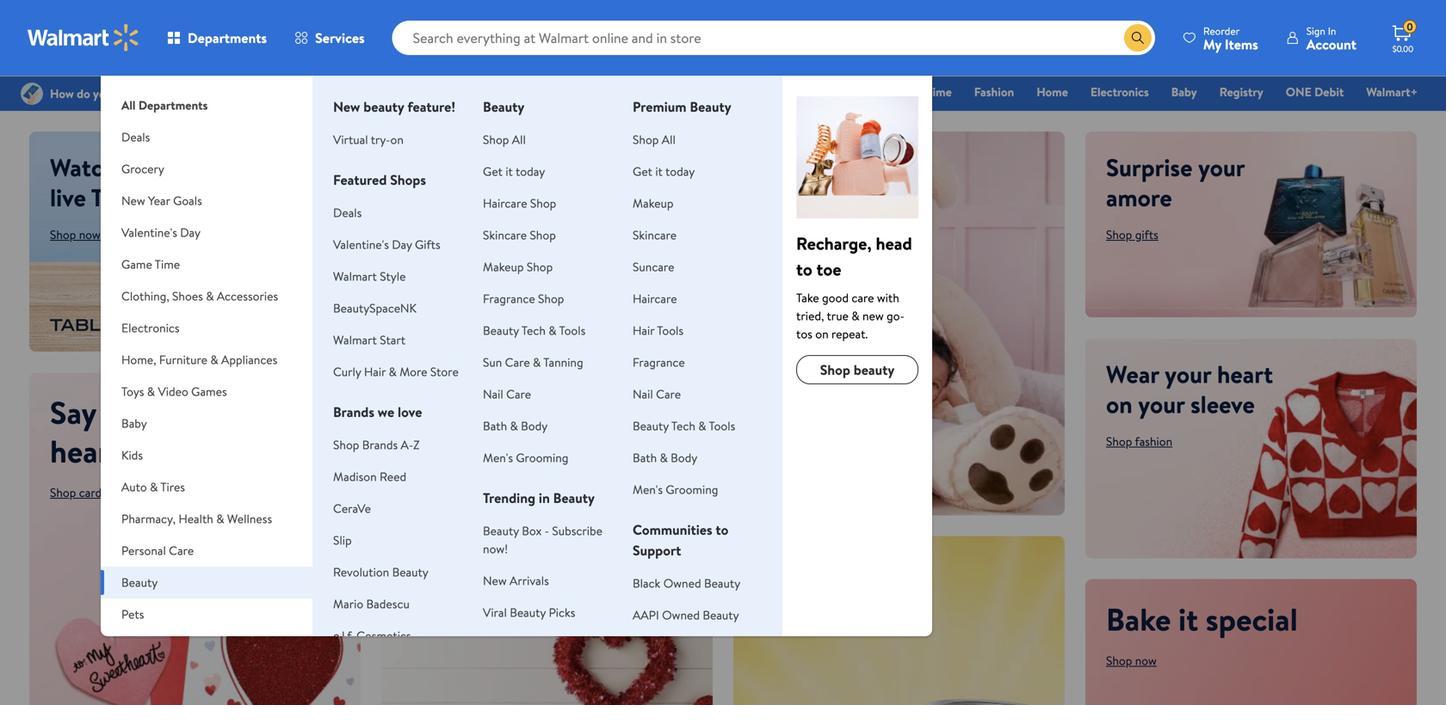 Task type: locate. For each thing, give the bounding box(es) containing it.
game right "prep"
[[893, 84, 924, 100]]

improvement
[[156, 638, 226, 655]]

shop all up haircare shop
[[483, 131, 526, 148]]

auto
[[121, 479, 147, 496]]

haircare for haircare shop
[[483, 195, 527, 212]]

0 vertical spatial bath
[[483, 418, 507, 435]]

amore
[[1106, 181, 1172, 214]]

0 vertical spatial fragrance
[[483, 291, 535, 307]]

game time right "prep"
[[893, 84, 952, 100]]

bake it special
[[1106, 598, 1298, 641]]

0 vertical spatial grooming
[[516, 450, 569, 467]]

2 vertical spatial new
[[483, 573, 507, 590]]

store
[[430, 364, 459, 381]]

appliances
[[221, 352, 277, 368]]

shop now down bake
[[1106, 653, 1157, 670]]

shop now
[[50, 226, 101, 243], [754, 601, 805, 618], [1106, 653, 1157, 670]]

0 horizontal spatial men's grooming
[[483, 450, 569, 467]]

valentine's down year
[[121, 224, 177, 241]]

valentine's day link
[[698, 83, 793, 101]]

shop now for up to 60% off
[[754, 601, 805, 618]]

search icon image
[[1131, 31, 1145, 45]]

0 vertical spatial grocery
[[576, 84, 618, 100]]

0 vertical spatial men's
[[483, 450, 513, 467]]

men's up the trending
[[483, 450, 513, 467]]

fashion
[[974, 84, 1014, 100]]

new year goals
[[121, 192, 202, 209]]

bath & body link down sun care & tanning
[[483, 418, 548, 435]]

bath & body down sun care & tanning
[[483, 418, 548, 435]]

day inside dropdown button
[[180, 224, 201, 241]]

it up haircare shop "link"
[[506, 163, 513, 180]]

1 horizontal spatial haircare
[[633, 291, 677, 307]]

game time for game time link
[[893, 84, 952, 100]]

get it today link for beauty
[[483, 163, 545, 180]]

2 shop all link from the left
[[633, 131, 676, 148]]

baby button
[[101, 408, 313, 440]]

1 horizontal spatial today
[[666, 163, 695, 180]]

1 vertical spatial grocery
[[121, 161, 164, 177]]

today for premium beauty
[[666, 163, 695, 180]]

0
[[1407, 20, 1413, 34]]

1 shop all link from the left
[[483, 131, 526, 148]]

baby for 'baby' link
[[1172, 84, 1197, 100]]

2 shop all from the left
[[633, 131, 676, 148]]

grocery for grocery & essentials
[[576, 84, 618, 100]]

fragrance for fragrance shop
[[483, 291, 535, 307]]

skincare for skincare shop
[[483, 227, 527, 244]]

1 vertical spatial grooming
[[666, 482, 718, 498]]

shop now link down bake
[[1106, 653, 1157, 670]]

your right wear
[[1165, 358, 1212, 391]]

blank
[[483, 637, 511, 653]]

fragrance for fragrance link
[[633, 354, 685, 371]]

tech for leftmost beauty tech & tools "link"
[[522, 322, 546, 339]]

deals inside dropdown button
[[121, 129, 150, 146]]

0 vertical spatial time
[[926, 84, 952, 100]]

nail care link
[[483, 386, 531, 403], [633, 386, 681, 403]]

to inside recharge, head to toe take good care with tried, true & new go- tos on repeat.
[[796, 257, 813, 282]]

day for valentine's day gifts link
[[392, 236, 412, 253]]

get up makeup link
[[633, 163, 653, 180]]

beauty up badescu
[[392, 564, 429, 581]]

electronics down the clothing, in the top left of the page
[[121, 320, 180, 337]]

2 horizontal spatial tools
[[709, 418, 736, 435]]

0 vertical spatial game
[[893, 84, 924, 100]]

new
[[863, 308, 884, 325]]

0 horizontal spatial men's grooming link
[[483, 450, 569, 467]]

1 skincare from the left
[[483, 227, 527, 244]]

men's grooming link
[[483, 450, 569, 467], [633, 482, 718, 498]]

1 horizontal spatial baby
[[1172, 84, 1197, 100]]

fragrance down 'hair tools' 'link'
[[633, 354, 685, 371]]

recharge, head to toe take good care with tried, true & new go- tos on repeat.
[[796, 232, 912, 343]]

time up shoes
[[155, 256, 180, 273]]

0 horizontal spatial bath & body
[[483, 418, 548, 435]]

1 vertical spatial bath & body
[[633, 450, 698, 467]]

0 vertical spatial now
[[79, 226, 101, 243]]

to for up to 60% off
[[790, 556, 813, 589]]

1 horizontal spatial heart
[[1217, 358, 1273, 391]]

valentine's for valentine's day gifts link
[[333, 236, 389, 253]]

new inside dropdown button
[[121, 192, 145, 209]]

0 horizontal spatial grocery
[[121, 161, 164, 177]]

haircare down suncare
[[633, 291, 677, 307]]

1 vertical spatial beauty tech & tools link
[[633, 418, 736, 435]]

makeup for makeup link
[[633, 195, 674, 212]]

beauty tech & tools link down fragrance link
[[633, 418, 736, 435]]

1 horizontal spatial deals
[[333, 204, 362, 221]]

valentine's inside valentine's day dropdown button
[[121, 224, 177, 241]]

0 horizontal spatial nail care
[[483, 386, 531, 403]]

reorder my items
[[1203, 24, 1258, 54]]

tv
[[91, 181, 120, 214]]

it
[[506, 163, 513, 180], [655, 163, 663, 180], [104, 391, 123, 434], [1179, 598, 1199, 641]]

game inside dropdown button
[[121, 256, 152, 273]]

shop all for beauty
[[483, 131, 526, 148]]

today for beauty
[[516, 163, 545, 180]]

1 horizontal spatial beauty tech & tools link
[[633, 418, 736, 435]]

slip link
[[333, 533, 352, 549]]

shop down up
[[754, 601, 780, 618]]

love
[[402, 180, 514, 256]]

nail care link for communities to support
[[633, 386, 681, 403]]

0 horizontal spatial tools
[[559, 322, 586, 339]]

0 horizontal spatial day
[[180, 224, 201, 241]]

1 get it today link from the left
[[483, 163, 545, 180]]

1 vertical spatial now
[[783, 601, 805, 618]]

beauty tech & tools for the bottom beauty tech & tools "link"
[[633, 418, 736, 435]]

owned
[[664, 576, 701, 592], [662, 607, 700, 624]]

time inside dropdown button
[[155, 256, 180, 273]]

1 horizontal spatial nail care link
[[633, 386, 681, 403]]

1 horizontal spatial grooming
[[666, 482, 718, 498]]

1 horizontal spatial makeup
[[633, 195, 674, 212]]

valentine's day for valentine's day dropdown button
[[121, 224, 201, 241]]

baby down toys
[[121, 415, 147, 432]]

1 horizontal spatial on
[[816, 326, 829, 343]]

shop all link up haircare shop
[[483, 131, 526, 148]]

up
[[754, 556, 785, 589]]

1 vertical spatial body
[[671, 450, 698, 467]]

electronics for electronics dropdown button
[[121, 320, 180, 337]]

owned up aapi owned beauty
[[664, 576, 701, 592]]

now for bake
[[1135, 653, 1157, 670]]

fragrance
[[483, 291, 535, 307], [633, 354, 685, 371]]

bath
[[483, 418, 507, 435], [633, 450, 657, 467]]

nail care link down fragrance link
[[633, 386, 681, 403]]

0 vertical spatial to
[[796, 257, 813, 282]]

shop now link down live
[[50, 226, 101, 243]]

shop gifts link
[[1106, 226, 1159, 243]]

valentine's day gifts
[[333, 236, 441, 253]]

0 horizontal spatial get
[[483, 163, 503, 180]]

get for beauty
[[483, 163, 503, 180]]

on up shop fashion
[[1106, 388, 1133, 421]]

on inside wear your heart on your sleeve
[[1106, 388, 1133, 421]]

beauty for shop
[[854, 361, 895, 380]]

new up viral
[[483, 573, 507, 590]]

1 vertical spatial game time
[[121, 256, 180, 273]]

1 nail care from the left
[[483, 386, 531, 403]]

1 horizontal spatial electronics
[[1091, 84, 1149, 100]]

bath for the right bath & body link
[[633, 450, 657, 467]]

1 today from the left
[[516, 163, 545, 180]]

to inside the "communities to support"
[[716, 521, 729, 540]]

2 today from the left
[[666, 163, 695, 180]]

all
[[527, 180, 580, 256]]

1 horizontal spatial beauty
[[854, 361, 895, 380]]

beauty right feature! at the left top of page
[[483, 97, 525, 116]]

1 horizontal spatial valentine's day
[[706, 84, 786, 100]]

new left year
[[121, 192, 145, 209]]

care down health
[[169, 543, 194, 560]]

winter
[[808, 84, 844, 100]]

2 vertical spatial to
[[790, 556, 813, 589]]

0 horizontal spatial on
[[390, 131, 404, 148]]

0 horizontal spatial makeup
[[483, 259, 524, 276]]

game time inside dropdown button
[[121, 256, 180, 273]]

1 shop all from the left
[[483, 131, 526, 148]]

shop now link for bake it special
[[1106, 653, 1157, 670]]

0 vertical spatial shop now
[[50, 226, 101, 243]]

polish
[[506, 655, 537, 672]]

hair
[[633, 322, 655, 339], [364, 364, 386, 381]]

viral beauty picks
[[483, 605, 576, 622]]

body up communities
[[671, 450, 698, 467]]

time for game time link
[[926, 84, 952, 100]]

1 vertical spatial bath
[[633, 450, 657, 467]]

2 get it today from the left
[[633, 163, 695, 180]]

2 nail care link from the left
[[633, 386, 681, 403]]

nail for communities to support
[[633, 386, 653, 403]]

2 vertical spatial shop now link
[[1106, 653, 1157, 670]]

more
[[400, 364, 427, 381]]

2 skincare from the left
[[633, 227, 677, 244]]

1 vertical spatial haircare
[[633, 291, 677, 307]]

aapi owned beauty link
[[633, 607, 739, 624]]

grooming up communities
[[666, 482, 718, 498]]

start
[[380, 332, 406, 349]]

beauty tech & tools
[[483, 322, 586, 339], [633, 418, 736, 435]]

curly hair & more store link
[[333, 364, 459, 381]]

walmart
[[333, 268, 377, 285], [333, 332, 377, 349]]

get it today up makeup link
[[633, 163, 695, 180]]

tools for leftmost beauty tech & tools "link"
[[559, 322, 586, 339]]

registry link
[[1212, 83, 1271, 101]]

0 horizontal spatial time
[[155, 256, 180, 273]]

0 horizontal spatial deals
[[121, 129, 150, 146]]

1 vertical spatial home
[[121, 638, 153, 655]]

bath up communities
[[633, 450, 657, 467]]

1 vertical spatial beauty
[[854, 361, 895, 380]]

shop
[[483, 131, 509, 148], [633, 131, 659, 148], [530, 195, 556, 212], [50, 226, 76, 243], [1106, 226, 1133, 243], [530, 227, 556, 244], [527, 259, 553, 276], [538, 291, 564, 307], [820, 361, 851, 380], [1106, 434, 1133, 450], [333, 437, 359, 454], [50, 485, 76, 501], [402, 601, 428, 618], [754, 601, 780, 618], [1106, 653, 1133, 670]]

1 vertical spatial fragrance
[[633, 354, 685, 371]]

now
[[79, 226, 101, 243], [783, 601, 805, 618], [1135, 653, 1157, 670]]

shop all down premium
[[633, 131, 676, 148]]

beauty up now!
[[483, 523, 519, 540]]

fashion
[[1135, 434, 1173, 450]]

your for wear
[[1165, 358, 1212, 391]]

say it from the heart
[[50, 391, 250, 473]]

0 vertical spatial electronics
[[1091, 84, 1149, 100]]

items
[[1225, 35, 1258, 54]]

0 horizontal spatial game
[[121, 256, 152, 273]]

walmart style link
[[333, 268, 406, 285]]

premium
[[633, 97, 687, 116]]

valentine's up walmart style link
[[333, 236, 389, 253]]

nail care down fragrance link
[[633, 386, 681, 403]]

deals down featured
[[333, 204, 362, 221]]

2 vertical spatial now
[[1135, 653, 1157, 670]]

0 vertical spatial tech
[[522, 322, 546, 339]]

0 horizontal spatial beauty
[[364, 97, 404, 116]]

2 horizontal spatial valentine's
[[706, 84, 762, 100]]

1 vertical spatial deals
[[333, 204, 362, 221]]

one debit link
[[1278, 83, 1352, 101]]

shop up skincare shop
[[530, 195, 556, 212]]

departments inside departments popup button
[[188, 28, 267, 47]]

baby inside dropdown button
[[121, 415, 147, 432]]

game time up the clothing, in the top left of the page
[[121, 256, 180, 273]]

0 horizontal spatial electronics
[[121, 320, 180, 337]]

0 horizontal spatial game time
[[121, 256, 180, 273]]

0 vertical spatial departments
[[188, 28, 267, 47]]

nail down "sun"
[[483, 386, 503, 403]]

grocery inside dropdown button
[[121, 161, 164, 177]]

shop brands a-z
[[333, 437, 420, 454]]

shop all link for beauty
[[483, 131, 526, 148]]

departments button
[[153, 17, 281, 59]]

1 horizontal spatial tech
[[671, 418, 696, 435]]

0 horizontal spatial shop all link
[[483, 131, 526, 148]]

1 walmart from the top
[[333, 268, 377, 285]]

winter prep
[[808, 84, 871, 100]]

electronics down search icon
[[1091, 84, 1149, 100]]

tools
[[559, 322, 586, 339], [657, 322, 684, 339], [709, 418, 736, 435]]

deals for deals dropdown button
[[121, 129, 150, 146]]

tech down fragrance link
[[671, 418, 696, 435]]

men's grooming up communities
[[633, 482, 718, 498]]

care
[[505, 354, 530, 371], [506, 386, 531, 403], [656, 386, 681, 403], [169, 543, 194, 560]]

all down premium
[[662, 131, 676, 148]]

nail inside blank beauty – custom nail polish
[[483, 655, 503, 672]]

your up 'fashion'
[[1139, 388, 1185, 421]]

it up makeup link
[[655, 163, 663, 180]]

hair tools
[[633, 322, 684, 339]]

revolution beauty
[[333, 564, 429, 581]]

hair right curly
[[364, 364, 386, 381]]

owned for black
[[664, 576, 701, 592]]

2 walmart from the top
[[333, 332, 377, 349]]

beauty tech & tools link up sun care & tanning
[[483, 322, 586, 339]]

badescu
[[366, 596, 410, 613]]

2 horizontal spatial on
[[1106, 388, 1133, 421]]

0 horizontal spatial now
[[79, 226, 101, 243]]

2 vertical spatial shop now
[[1106, 653, 1157, 670]]

2 get it today link from the left
[[633, 163, 695, 180]]

on down new beauty feature!
[[390, 131, 404, 148]]

sun
[[483, 354, 502, 371]]

2 get from the left
[[633, 163, 653, 180]]

1 horizontal spatial men's grooming
[[633, 482, 718, 498]]

0 vertical spatial walmart
[[333, 268, 377, 285]]

day for the valentine's day link
[[765, 84, 786, 100]]

shop up haircare shop
[[483, 131, 509, 148]]

arrivals
[[510, 573, 549, 590]]

home, furniture & appliances
[[121, 352, 277, 368]]

accessories
[[217, 288, 278, 305]]

grocery up year
[[121, 161, 164, 177]]

get up haircare shop
[[483, 163, 503, 180]]

furniture
[[159, 352, 207, 368]]

0 vertical spatial beauty
[[364, 97, 404, 116]]

valentine's day inside dropdown button
[[121, 224, 201, 241]]

makeup shop link
[[483, 259, 553, 276]]

2 nail care from the left
[[633, 386, 681, 403]]

beauty tech & tools up sun care & tanning
[[483, 322, 586, 339]]

beauty for new
[[364, 97, 404, 116]]

one debit
[[1286, 84, 1344, 100]]

shop all link
[[483, 131, 526, 148], [633, 131, 676, 148]]

cerave
[[333, 501, 371, 517]]

nail care link for trending in beauty
[[483, 386, 531, 403]]

new for new arrivals
[[483, 573, 507, 590]]

new up virtual
[[333, 97, 360, 116]]

nail care for trending in beauty
[[483, 386, 531, 403]]

deals for deals link
[[333, 204, 362, 221]]

0 horizontal spatial tech
[[522, 322, 546, 339]]

tech for the bottom beauty tech & tools "link"
[[671, 418, 696, 435]]

to right up
[[790, 556, 813, 589]]

grooming up in
[[516, 450, 569, 467]]

now down bake
[[1135, 653, 1157, 670]]

valentine's inside the valentine's day link
[[706, 84, 762, 100]]

1 vertical spatial shop now
[[754, 601, 805, 618]]

body for the right bath & body link
[[671, 450, 698, 467]]

day left gifts
[[392, 236, 412, 253]]

beauty tech & tools link
[[483, 322, 586, 339], [633, 418, 736, 435]]

a-
[[401, 437, 413, 454]]

2 horizontal spatial shop now
[[1106, 653, 1157, 670]]

wear
[[1106, 358, 1159, 391]]

1 vertical spatial game
[[121, 256, 152, 273]]

home inside dropdown button
[[121, 638, 153, 655]]

0 horizontal spatial grooming
[[516, 450, 569, 467]]

blank beauty – custom nail polish link
[[483, 637, 603, 672]]

debit
[[1315, 84, 1344, 100]]

electronics inside dropdown button
[[121, 320, 180, 337]]

walmart up beautyspacenk link in the top left of the page
[[333, 268, 377, 285]]

beauty tech & tools down fragrance link
[[633, 418, 736, 435]]

personal
[[121, 543, 166, 560]]

1 vertical spatial on
[[816, 326, 829, 343]]

valentine's down search search box
[[706, 84, 762, 100]]

0 horizontal spatial body
[[521, 418, 548, 435]]

1 vertical spatial bath & body link
[[633, 450, 698, 467]]

0 horizontal spatial get it today link
[[483, 163, 545, 180]]

trending
[[483, 489, 536, 508]]

beauty box - subscribe now! link
[[483, 523, 603, 558]]

watch & record live tv
[[50, 151, 213, 214]]

hair down haircare link
[[633, 322, 655, 339]]

0 horizontal spatial haircare
[[483, 195, 527, 212]]

time left 'fashion'
[[926, 84, 952, 100]]

0 vertical spatial heart
[[1217, 358, 1273, 391]]

your right surprise
[[1199, 151, 1245, 184]]

home
[[1037, 84, 1068, 100], [121, 638, 153, 655]]

home down pets
[[121, 638, 153, 655]]

e.l.f. cosmetics link
[[333, 628, 411, 645]]

grocery left essentials
[[576, 84, 618, 100]]

care down sun care & tanning link
[[506, 386, 531, 403]]

your for surprise
[[1199, 151, 1245, 184]]

1 horizontal spatial game
[[893, 84, 924, 100]]

beauty down repeat.
[[854, 361, 895, 380]]

fragrance down makeup shop link
[[483, 291, 535, 307]]

2 horizontal spatial all
[[662, 131, 676, 148]]

& inside recharge, head to toe take good care with tried, true & new go- tos on repeat.
[[852, 308, 860, 325]]

beauty down personal in the bottom of the page
[[121, 575, 158, 591]]

1 vertical spatial electronics
[[121, 320, 180, 337]]

featured shops
[[333, 170, 426, 189]]

haircare for haircare link
[[633, 291, 677, 307]]

skincare up the "suncare" link
[[633, 227, 677, 244]]

haircare shop link
[[483, 195, 556, 212]]

black owned beauty
[[633, 576, 741, 592]]

1 get from the left
[[483, 163, 503, 180]]

shop now link for watch & record live tv
[[50, 226, 101, 243]]

on right tos
[[816, 326, 829, 343]]

valentine's for valentine's day dropdown button
[[121, 224, 177, 241]]

1 horizontal spatial valentine's
[[333, 236, 389, 253]]

1 horizontal spatial get it today
[[633, 163, 695, 180]]

owned down 'black owned beauty' link
[[662, 607, 700, 624]]

day left winter
[[765, 84, 786, 100]]

60%
[[819, 556, 863, 589]]

now down tv
[[79, 226, 101, 243]]

tech up sun care & tanning
[[522, 322, 546, 339]]

1 vertical spatial new
[[121, 192, 145, 209]]

year
[[148, 192, 170, 209]]

0 vertical spatial makeup
[[633, 195, 674, 212]]

it inside say it from the heart
[[104, 391, 123, 434]]

nail down fragrance link
[[633, 386, 653, 403]]

try-
[[371, 131, 390, 148]]

your inside surprise your amore
[[1199, 151, 1245, 184]]

owned for aapi
[[662, 607, 700, 624]]

communities
[[633, 521, 713, 540]]

all for premium beauty
[[662, 131, 676, 148]]

shop all link down premium
[[633, 131, 676, 148]]

shop now link down up
[[754, 601, 805, 618]]

nail care link down "sun"
[[483, 386, 531, 403]]

with
[[877, 290, 899, 307]]

valentine's day down walmart site-wide search field
[[706, 84, 786, 100]]

1 nail care link from the left
[[483, 386, 531, 403]]

shop now down live
[[50, 226, 101, 243]]

2 horizontal spatial shop now link
[[1106, 653, 1157, 670]]

get it today link up makeup link
[[633, 163, 695, 180]]

departments up all departments 'link'
[[188, 28, 267, 47]]

departments up deals dropdown button
[[138, 97, 208, 114]]

home for home
[[1037, 84, 1068, 100]]

nail care down "sun"
[[483, 386, 531, 403]]

reorder
[[1203, 24, 1240, 38]]

0 vertical spatial game time
[[893, 84, 952, 100]]

home improvement button
[[101, 631, 313, 663]]

1 vertical spatial departments
[[138, 97, 208, 114]]

1 get it today from the left
[[483, 163, 545, 180]]

0 vertical spatial body
[[521, 418, 548, 435]]

it right the say
[[104, 391, 123, 434]]

beauty inside dropdown button
[[121, 575, 158, 591]]

all up haircare shop "link"
[[512, 131, 526, 148]]

1 horizontal spatial shop all link
[[633, 131, 676, 148]]

0 horizontal spatial nail care link
[[483, 386, 531, 403]]

men's grooming link up communities
[[633, 482, 718, 498]]

bath down "sun"
[[483, 418, 507, 435]]

new beauty feature!
[[333, 97, 456, 116]]

1 horizontal spatial nail care
[[633, 386, 681, 403]]

0 vertical spatial valentine's day
[[706, 84, 786, 100]]



Task type: describe. For each thing, give the bounding box(es) containing it.
shop fashion
[[1106, 434, 1173, 450]]

revolution beauty link
[[333, 564, 429, 581]]

shop now for bake it special
[[1106, 653, 1157, 670]]

off
[[869, 556, 901, 589]]

game for game time dropdown button
[[121, 256, 152, 273]]

shop now for watch & record live tv
[[50, 226, 101, 243]]

recharge,
[[796, 232, 872, 256]]

0 horizontal spatial men's
[[483, 450, 513, 467]]

departments inside all departments 'link'
[[138, 97, 208, 114]]

walmart for walmart start
[[333, 332, 377, 349]]

now for watch
[[79, 226, 101, 243]]

reed
[[380, 469, 406, 486]]

shop down haircare shop "link"
[[530, 227, 556, 244]]

take
[[796, 290, 819, 307]]

0 vertical spatial men's grooming
[[483, 450, 569, 467]]

shop left gifts
[[1106, 226, 1133, 243]]

shop up fragrance shop link
[[527, 259, 553, 276]]

game for game time link
[[893, 84, 924, 100]]

beauty left up
[[704, 576, 741, 592]]

home,
[[121, 352, 156, 368]]

time for game time dropdown button
[[155, 256, 180, 273]]

home improvement
[[121, 638, 226, 655]]

now!
[[483, 541, 508, 558]]

beauty down fragrance link
[[633, 418, 669, 435]]

get it today link for premium beauty
[[633, 163, 695, 180]]

-
[[545, 523, 549, 540]]

tanning
[[544, 354, 583, 371]]

$0.00
[[1393, 43, 1414, 55]]

1 horizontal spatial bath & body link
[[633, 450, 698, 467]]

prep
[[847, 84, 871, 100]]

beauty tech & tools for leftmost beauty tech & tools "link"
[[483, 322, 586, 339]]

madison reed
[[333, 469, 406, 486]]

decorations
[[431, 601, 493, 618]]

shop down repeat.
[[820, 361, 851, 380]]

get for premium beauty
[[633, 163, 653, 180]]

shop down bake
[[1106, 653, 1133, 670]]

1 vertical spatial men's
[[633, 482, 663, 498]]

0 horizontal spatial hair
[[364, 364, 386, 381]]

shop all link for premium beauty
[[633, 131, 676, 148]]

bath & body for the right bath & body link
[[633, 450, 698, 467]]

0 vertical spatial men's grooming link
[[483, 450, 569, 467]]

trending in beauty
[[483, 489, 595, 508]]

valentine's for the valentine's day link
[[706, 84, 762, 100]]

baby for baby dropdown button
[[121, 415, 147, 432]]

curly
[[333, 364, 361, 381]]

bath & body for bath & body link to the left
[[483, 418, 548, 435]]

new arrivals
[[483, 573, 549, 590]]

nail for trending in beauty
[[483, 386, 503, 403]]

1 horizontal spatial tools
[[657, 322, 684, 339]]

e.l.f. cosmetics
[[333, 628, 411, 645]]

walmart image
[[28, 24, 139, 52]]

shop down live
[[50, 226, 76, 243]]

get it today for beauty
[[483, 163, 545, 180]]

beauty image
[[796, 96, 919, 219]]

fragrance link
[[633, 354, 685, 371]]

virtual
[[333, 131, 368, 148]]

1 horizontal spatial hair
[[633, 322, 655, 339]]

1 vertical spatial men's grooming
[[633, 482, 718, 498]]

sun care & tanning
[[483, 354, 583, 371]]

care
[[852, 290, 874, 307]]

1 vertical spatial men's grooming link
[[633, 482, 718, 498]]

walmart for walmart style
[[333, 268, 377, 285]]

heart inside say it from the heart
[[50, 430, 122, 473]]

electronics for the electronics link
[[1091, 84, 1149, 100]]

0 horizontal spatial beauty tech & tools link
[[483, 322, 586, 339]]

cosmetics
[[357, 628, 411, 645]]

shop now link for up to 60% off
[[754, 601, 805, 618]]

Search search field
[[392, 21, 1155, 55]]

virtual try-on link
[[333, 131, 404, 148]]

walmart start link
[[333, 332, 406, 349]]

body for bath & body link to the left
[[521, 418, 548, 435]]

viral beauty picks link
[[483, 605, 576, 622]]

beauty right in
[[553, 489, 595, 508]]

makeup shop
[[483, 259, 553, 276]]

account
[[1307, 35, 1357, 54]]

shop down premium
[[633, 131, 659, 148]]

from
[[131, 391, 197, 434]]

all departments link
[[101, 76, 313, 121]]

care down fragrance link
[[656, 386, 681, 403]]

makeup for makeup shop
[[483, 259, 524, 276]]

deals link
[[333, 204, 362, 221]]

cerave link
[[333, 501, 371, 517]]

the
[[205, 391, 250, 434]]

beauty inside beauty box - subscribe now!
[[483, 523, 519, 540]]

sign in account
[[1307, 24, 1357, 54]]

shop brands a-z link
[[333, 437, 420, 454]]

shop cards
[[50, 485, 107, 501]]

black
[[633, 576, 661, 592]]

communities to support
[[633, 521, 729, 560]]

video
[[158, 384, 188, 400]]

repeat.
[[832, 326, 868, 343]]

registry
[[1220, 84, 1264, 100]]

deals button
[[101, 121, 313, 153]]

kids
[[121, 447, 143, 464]]

picks
[[549, 605, 576, 622]]

electronics button
[[101, 313, 313, 344]]

mario badescu link
[[333, 596, 410, 613]]

tos
[[796, 326, 813, 343]]

skincare for skincare link
[[633, 227, 677, 244]]

wellness
[[227, 511, 272, 528]]

Walmart Site-Wide search field
[[392, 21, 1155, 55]]

aapi owned beauty
[[633, 607, 739, 624]]

get it today for premium beauty
[[633, 163, 695, 180]]

0 horizontal spatial bath & body link
[[483, 418, 548, 435]]

to for communities to support
[[716, 521, 729, 540]]

cupid's
[[402, 556, 480, 589]]

clothing, shoes & accessories button
[[101, 281, 313, 313]]

shop gifts
[[1106, 226, 1159, 243]]

true
[[827, 308, 849, 325]]

pharmacy,
[[121, 511, 176, 528]]

feature!
[[408, 97, 456, 116]]

& inside dropdown button
[[216, 511, 224, 528]]

beauty inside blank beauty – custom nail polish
[[514, 637, 550, 653]]

new for new year goals
[[121, 192, 145, 209]]

bath for bath & body link to the left
[[483, 418, 507, 435]]

e.l.f.
[[333, 628, 354, 645]]

new for new beauty feature!
[[333, 97, 360, 116]]

pets button
[[101, 599, 313, 631]]

heart inside wear your heart on your sleeve
[[1217, 358, 1273, 391]]

shop down makeup shop link
[[538, 291, 564, 307]]

shop left cards on the left bottom of page
[[50, 485, 76, 501]]

beauty up "sun"
[[483, 322, 519, 339]]

beauty right premium
[[690, 97, 732, 116]]

toe
[[817, 257, 842, 282]]

now for up
[[783, 601, 805, 618]]

madison reed link
[[333, 469, 406, 486]]

care inside dropdown button
[[169, 543, 194, 560]]

beauty box - subscribe now!
[[483, 523, 603, 558]]

tools for the bottom beauty tech & tools "link"
[[709, 418, 736, 435]]

0 vertical spatial on
[[390, 131, 404, 148]]

surprise
[[1106, 151, 1193, 184]]

all inside 'link'
[[121, 97, 136, 114]]

mario badescu
[[333, 596, 410, 613]]

record
[[144, 151, 213, 184]]

services
[[315, 28, 365, 47]]

shop left 'fashion'
[[1106, 434, 1133, 450]]

all for beauty
[[512, 131, 526, 148]]

personal care
[[121, 543, 194, 560]]

auto & tires button
[[101, 472, 313, 504]]

valentine's day for the valentine's day link
[[706, 84, 786, 100]]

love all ways
[[402, 180, 706, 256]]

clothing,
[[121, 288, 169, 305]]

grocery for grocery
[[121, 161, 164, 177]]

0 vertical spatial brands
[[333, 403, 374, 422]]

beauty down arrivals
[[510, 605, 546, 622]]

it right bake
[[1179, 598, 1199, 641]]

auto & tires
[[121, 479, 185, 496]]

we
[[378, 403, 395, 422]]

beauty down 'black owned beauty' link
[[703, 607, 739, 624]]

care right "sun"
[[505, 354, 530, 371]]

shop decorations
[[402, 601, 493, 618]]

makeup link
[[633, 195, 674, 212]]

nail care for communities to support
[[633, 386, 681, 403]]

shop up madison
[[333, 437, 359, 454]]

day for valentine's day dropdown button
[[180, 224, 201, 241]]

electronics link
[[1083, 83, 1157, 101]]

& inside the watch & record live tv
[[122, 151, 138, 184]]

shop all for premium beauty
[[633, 131, 676, 148]]

1 vertical spatial brands
[[362, 437, 398, 454]]

subscribe
[[552, 523, 603, 540]]

blank beauty – custom nail polish
[[483, 637, 603, 672]]

kids button
[[101, 440, 313, 472]]

shop up the cosmetics
[[402, 601, 428, 618]]

pharmacy, health & wellness
[[121, 511, 272, 528]]

style
[[380, 268, 406, 285]]

on inside recharge, head to toe take good care with tried, true & new go- tos on repeat.
[[816, 326, 829, 343]]

premium beauty
[[633, 97, 732, 116]]

watch
[[50, 151, 116, 184]]

up to 60% off
[[754, 556, 901, 589]]

goals
[[173, 192, 202, 209]]

game time for game time dropdown button
[[121, 256, 180, 273]]

game time button
[[101, 249, 313, 281]]

home for home improvement
[[121, 638, 153, 655]]



Task type: vqa. For each thing, say whether or not it's contained in the screenshot.
& inside the Watch & record live TV
yes



